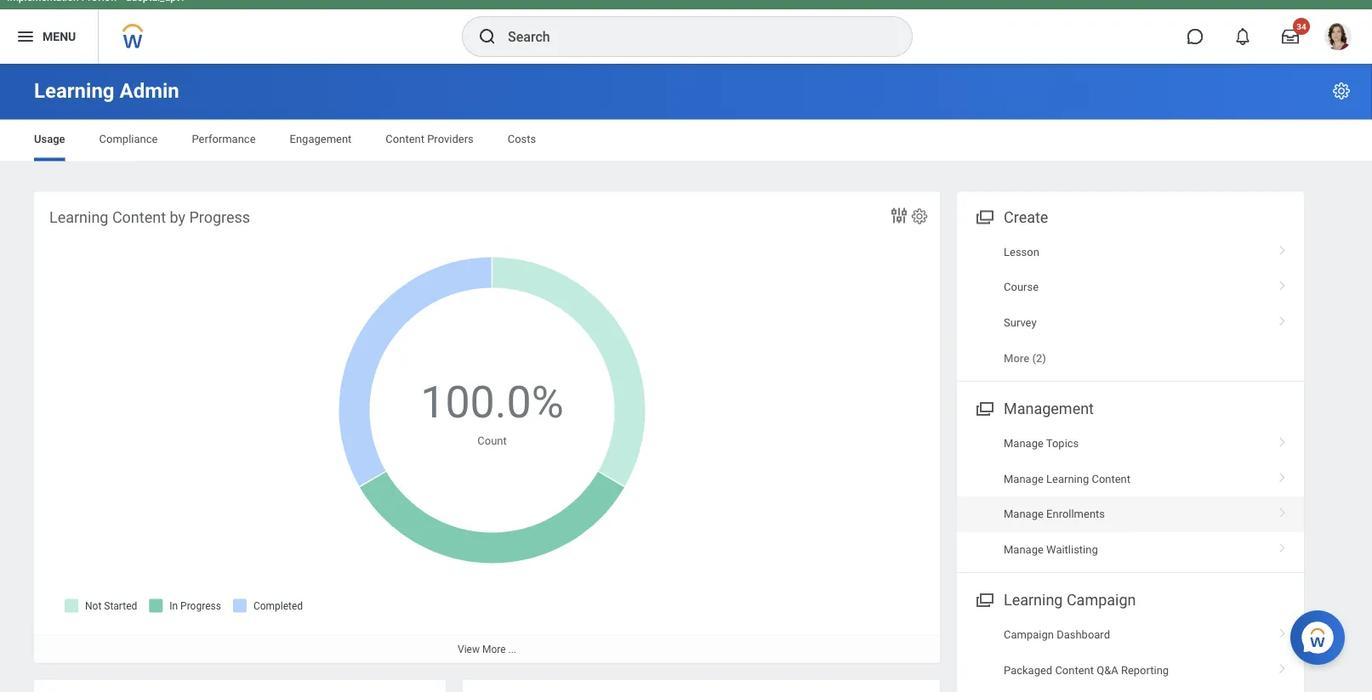 Task type: locate. For each thing, give the bounding box(es) containing it.
4 manage from the top
[[1004, 543, 1044, 556]]

chevron right image inside course link
[[1273, 275, 1295, 292]]

manage left topics
[[1004, 438, 1044, 450]]

content inside tab list
[[386, 133, 425, 146]]

34 button
[[1273, 18, 1311, 55]]

learning for content
[[49, 209, 108, 226]]

1 menu group image from the top
[[973, 205, 996, 228]]

q&a
[[1097, 664, 1119, 677]]

3 menu group image from the top
[[973, 588, 996, 611]]

1 list from the top
[[958, 235, 1305, 376]]

4 chevron right image from the top
[[1273, 538, 1295, 555]]

2 vertical spatial menu group image
[[973, 588, 996, 611]]

2 vertical spatial list
[[958, 618, 1305, 688]]

chevron right image for manage learning content
[[1273, 467, 1295, 484]]

chevron right image inside packaged content q&a reporting link
[[1273, 658, 1295, 675]]

menu
[[43, 29, 76, 44]]

list containing campaign dashboard
[[958, 618, 1305, 688]]

learning down usage
[[49, 209, 108, 226]]

1 vertical spatial list
[[958, 427, 1305, 568]]

1 vertical spatial campaign
[[1004, 629, 1055, 642]]

dashboard
[[1057, 629, 1111, 642]]

0 vertical spatial campaign
[[1067, 592, 1137, 610]]

2 menu group image from the top
[[973, 397, 996, 420]]

manage topics link
[[958, 427, 1305, 462]]

more left "..."
[[483, 644, 506, 656]]

1 vertical spatial menu group image
[[973, 397, 996, 420]]

list for create
[[958, 235, 1305, 376]]

survey
[[1004, 316, 1037, 329]]

chevron right image
[[1273, 240, 1295, 257], [1273, 432, 1295, 449], [1273, 502, 1295, 519], [1273, 658, 1295, 675]]

learning campaign
[[1004, 592, 1137, 610]]

topics
[[1047, 438, 1080, 450]]

manage down manage topics
[[1004, 473, 1044, 486]]

learning admin
[[34, 79, 179, 103]]

content left providers
[[386, 133, 425, 146]]

list containing lesson
[[958, 235, 1305, 376]]

more
[[1004, 352, 1030, 365], [483, 644, 506, 656]]

configure learning content by progress image
[[911, 207, 929, 226]]

menu group image for create
[[973, 205, 996, 228]]

manage waitlisting link
[[958, 532, 1305, 568]]

campaign dashboard
[[1004, 629, 1111, 642]]

1 horizontal spatial more
[[1004, 352, 1030, 365]]

3 chevron right image from the top
[[1273, 467, 1295, 484]]

4 chevron right image from the top
[[1273, 658, 1295, 675]]

learning up usage
[[34, 79, 115, 103]]

search image
[[478, 26, 498, 47]]

5 chevron right image from the top
[[1273, 623, 1295, 640]]

packaged
[[1004, 664, 1053, 677]]

0 horizontal spatial campaign
[[1004, 629, 1055, 642]]

chevron right image inside manage waitlisting link
[[1273, 538, 1295, 555]]

3 list from the top
[[958, 618, 1305, 688]]

tab list containing usage
[[17, 120, 1356, 161]]

manage up the manage waitlisting
[[1004, 508, 1044, 521]]

2 manage from the top
[[1004, 473, 1044, 486]]

view
[[458, 644, 480, 656]]

content
[[386, 133, 425, 146], [112, 209, 166, 226], [1092, 473, 1131, 486], [1056, 664, 1095, 677]]

...
[[509, 644, 517, 656]]

chevron right image inside manage topics link
[[1273, 432, 1295, 449]]

packaged content q&a reporting
[[1004, 664, 1170, 677]]

menu group image
[[973, 205, 996, 228], [973, 397, 996, 420], [973, 588, 996, 611]]

3 manage from the top
[[1004, 508, 1044, 521]]

campaign up packaged
[[1004, 629, 1055, 642]]

manage for manage topics
[[1004, 438, 1044, 450]]

chevron right image inside lesson link
[[1273, 240, 1295, 257]]

performance
[[192, 133, 256, 146]]

list
[[958, 235, 1305, 376], [958, 427, 1305, 568], [958, 618, 1305, 688]]

menu group image for management
[[973, 397, 996, 420]]

1 manage from the top
[[1004, 438, 1044, 450]]

profile logan mcneil image
[[1325, 23, 1353, 54]]

costs
[[508, 133, 536, 146]]

more left (2)
[[1004, 352, 1030, 365]]

by
[[170, 209, 186, 226]]

chevron right image inside 'manage enrollments' link
[[1273, 502, 1295, 519]]

configure and view chart data image
[[889, 206, 910, 226]]

2 chevron right image from the top
[[1273, 432, 1295, 449]]

chevron right image inside manage learning content link
[[1273, 467, 1295, 484]]

0 vertical spatial menu group image
[[973, 205, 996, 228]]

2 list from the top
[[958, 427, 1305, 568]]

providers
[[427, 133, 474, 146]]

chevron right image
[[1273, 275, 1295, 292], [1273, 310, 1295, 327], [1273, 467, 1295, 484], [1273, 538, 1295, 555], [1273, 623, 1295, 640]]

lesson
[[1004, 246, 1040, 258]]

34
[[1297, 21, 1307, 31]]

chevron right image for course
[[1273, 275, 1295, 292]]

progress
[[189, 209, 250, 226]]

waitlisting
[[1047, 543, 1099, 556]]

manage down manage enrollments
[[1004, 543, 1044, 556]]

manage for manage waitlisting
[[1004, 543, 1044, 556]]

view more ... link
[[34, 636, 941, 664]]

manage enrollments link
[[958, 497, 1305, 532]]

manage learning content link
[[958, 462, 1305, 497]]

content left by
[[112, 209, 166, 226]]

0 vertical spatial list
[[958, 235, 1305, 376]]

manage learning content
[[1004, 473, 1131, 486]]

list containing manage topics
[[958, 427, 1305, 568]]

1 chevron right image from the top
[[1273, 275, 1295, 292]]

chevron right image inside the survey link
[[1273, 310, 1295, 327]]

learning
[[34, 79, 115, 103], [49, 209, 108, 226], [1047, 473, 1090, 486], [1004, 592, 1063, 610]]

content providers
[[386, 133, 474, 146]]

chevron right image for manage waitlisting
[[1273, 538, 1295, 555]]

1 chevron right image from the top
[[1273, 240, 1295, 257]]

usage
[[34, 133, 65, 146]]

1 vertical spatial more
[[483, 644, 506, 656]]

campaign up dashboard
[[1067, 592, 1137, 610]]

list for management
[[958, 427, 1305, 568]]

2 chevron right image from the top
[[1273, 310, 1295, 327]]

tab list
[[17, 120, 1356, 161]]

3 chevron right image from the top
[[1273, 502, 1295, 519]]

admin
[[120, 79, 179, 103]]

campaign
[[1067, 592, 1137, 610], [1004, 629, 1055, 642]]

learning up campaign dashboard
[[1004, 592, 1063, 610]]

management
[[1004, 401, 1095, 418]]

chevron right image inside campaign dashboard link
[[1273, 623, 1295, 640]]

menu group image for learning campaign
[[973, 588, 996, 611]]

0 vertical spatial more
[[1004, 352, 1030, 365]]

0 horizontal spatial more
[[483, 644, 506, 656]]

100.0%
[[421, 377, 564, 429]]

manage
[[1004, 438, 1044, 450], [1004, 473, 1044, 486], [1004, 508, 1044, 521], [1004, 543, 1044, 556]]

100.0% main content
[[0, 64, 1373, 693]]



Task type: vqa. For each thing, say whether or not it's contained in the screenshot.
List associated with Learning Campaign
yes



Task type: describe. For each thing, give the bounding box(es) containing it.
notifications large image
[[1235, 28, 1252, 45]]

create
[[1004, 209, 1049, 226]]

more inside dropdown button
[[1004, 352, 1030, 365]]

1 horizontal spatial campaign
[[1067, 592, 1137, 610]]

manage enrollments
[[1004, 508, 1106, 521]]

chevron right image for manage enrollments
[[1273, 502, 1295, 519]]

menu button
[[0, 9, 98, 64]]

manage for manage learning content
[[1004, 473, 1044, 486]]

learning down topics
[[1047, 473, 1090, 486]]

enrollments
[[1047, 508, 1106, 521]]

learning content by progress
[[49, 209, 250, 226]]

compliance
[[99, 133, 158, 146]]

survey link
[[958, 305, 1305, 340]]

chevron right image for campaign dashboard
[[1273, 623, 1295, 640]]

view more ...
[[458, 644, 517, 656]]

learning content by progress element
[[34, 192, 941, 664]]

inbox large image
[[1283, 28, 1300, 45]]

engagement
[[290, 133, 352, 146]]

campaign dashboard link
[[958, 618, 1305, 653]]

more inside learning content by progress element
[[483, 644, 506, 656]]

tab list inside "100.0%" main content
[[17, 120, 1356, 161]]

manage topics
[[1004, 438, 1080, 450]]

course link
[[958, 270, 1305, 305]]

count
[[478, 434, 507, 447]]

100.0% count
[[421, 377, 564, 447]]

more (2)
[[1004, 352, 1047, 365]]

course
[[1004, 281, 1039, 294]]

chevron right image for manage topics
[[1273, 432, 1295, 449]]

content left the q&a at right bottom
[[1056, 664, 1095, 677]]

more (2) button
[[1004, 351, 1047, 366]]

learning for campaign
[[1004, 592, 1063, 610]]

learning for admin
[[34, 79, 115, 103]]

lesson link
[[958, 235, 1305, 270]]

more (2) link
[[958, 340, 1305, 376]]

packaged content q&a reporting link
[[958, 653, 1305, 688]]

justify image
[[15, 26, 36, 47]]

chevron right image for packaged content q&a reporting
[[1273, 658, 1295, 675]]

content down manage topics link
[[1092, 473, 1131, 486]]

manage for manage enrollments
[[1004, 508, 1044, 521]]

list for learning campaign
[[958, 618, 1305, 688]]

chevron right image for survey
[[1273, 310, 1295, 327]]

reporting
[[1122, 664, 1170, 677]]

close environment banner image
[[1354, 0, 1364, 2]]

chevron right image for lesson
[[1273, 240, 1295, 257]]

Search Workday  search field
[[508, 18, 878, 55]]

(2)
[[1033, 352, 1047, 365]]

menu banner
[[0, 0, 1373, 64]]

100.0% button
[[421, 373, 567, 433]]

configure this page image
[[1332, 81, 1353, 101]]

manage waitlisting
[[1004, 543, 1099, 556]]



